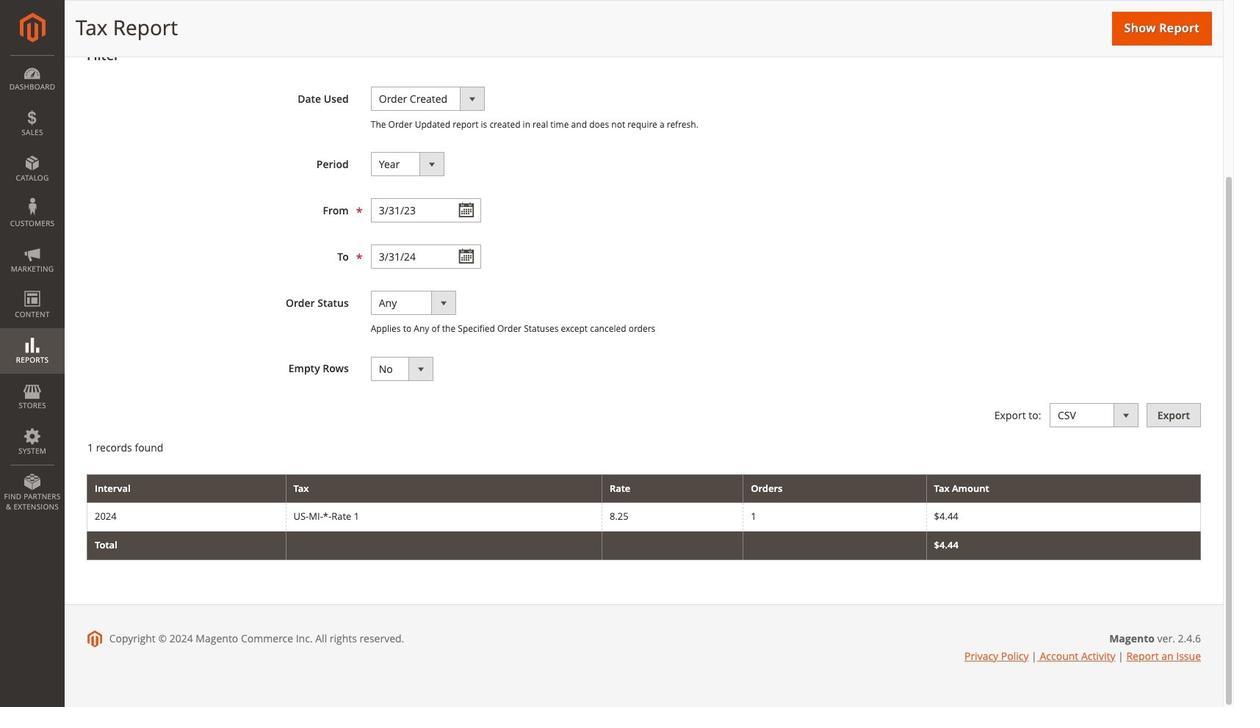 Task type: locate. For each thing, give the bounding box(es) containing it.
None text field
[[371, 199, 481, 223], [371, 245, 481, 269], [371, 199, 481, 223], [371, 245, 481, 269]]

menu bar
[[0, 55, 65, 520]]



Task type: describe. For each thing, give the bounding box(es) containing it.
magento admin panel image
[[19, 12, 45, 43]]



Task type: vqa. For each thing, say whether or not it's contained in the screenshot.
'Search by keyword' text box
no



